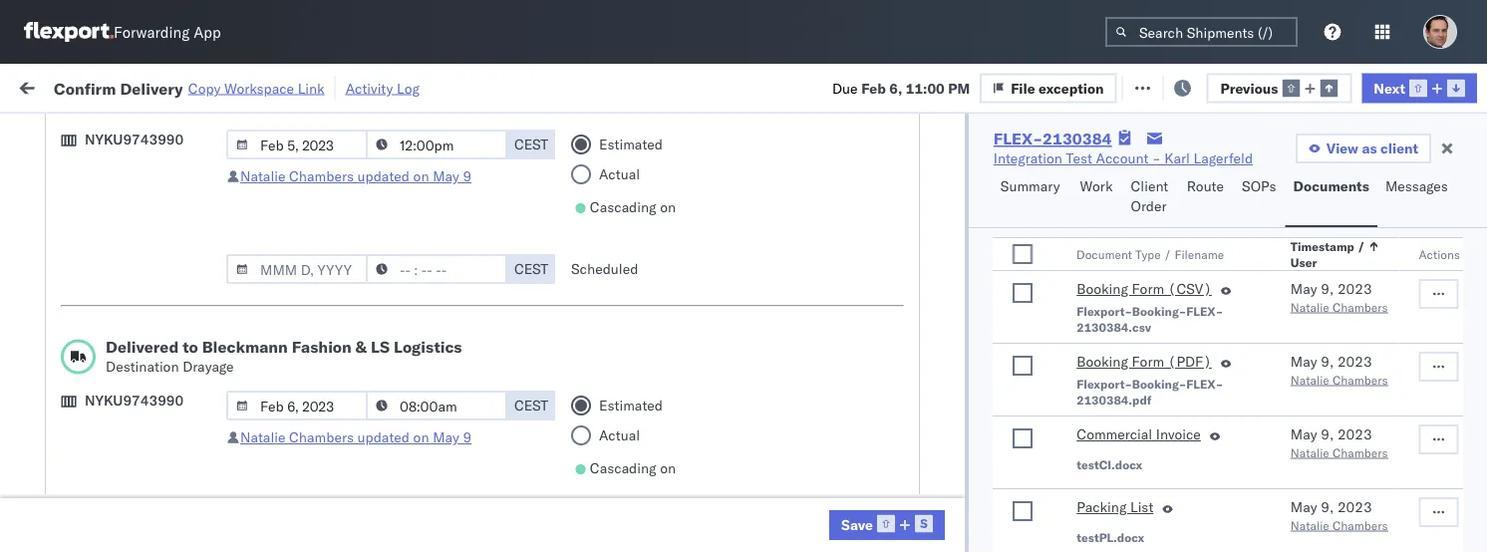 Task type: locate. For each thing, give the bounding box(es) containing it.
appointment down to
[[163, 374, 245, 392]]

2 test123456 from the top
[[1358, 288, 1442, 305]]

filtered
[[20, 122, 68, 140]]

schedule delivery appointment button down workitem 'button'
[[46, 242, 245, 264]]

may 9, 2023 natalie chambers for testci.docx
[[1291, 426, 1389, 461]]

list
[[1131, 499, 1154, 517]]

view as client
[[1327, 140, 1419, 157]]

timestamp
[[1291, 239, 1355, 254]]

0 vertical spatial -- : -- -- text field
[[366, 254, 508, 284]]

2 schedule pickup from los angeles, ca link from the top
[[46, 320, 283, 359]]

2 flexport- from the top
[[1077, 377, 1133, 392]]

client
[[1381, 140, 1419, 157]]

3 hlxu80 from the top
[[1440, 331, 1488, 349]]

document type / filename
[[1077, 247, 1225, 262]]

2 form from the top
[[1132, 354, 1165, 371]]

natalie chambers updated on may 9 button for second -- : -- -- text box from the top
[[240, 429, 472, 446]]

4 2023 from the top
[[1338, 499, 1373, 517]]

1 ca from the top
[[46, 297, 65, 314]]

1 vertical spatial form
[[1132, 354, 1165, 371]]

upload customs clearance documents button for caiu7969337
[[46, 188, 283, 230]]

may for testci.docx
[[1291, 426, 1318, 444]]

natalie chambers updated on may 9 button for -- : -- -- text field
[[240, 168, 472, 185]]

0 vertical spatial actual
[[599, 166, 640, 183]]

2 schedule delivery appointment link from the top
[[46, 373, 245, 393]]

drayage down to
[[183, 358, 234, 375]]

ca for schedule pickup from los angeles, ca link associated with 4th schedule pickup from los angeles, ca button from the bottom
[[46, 297, 65, 314]]

schedule delivery appointment
[[46, 243, 245, 260], [46, 374, 245, 392]]

None checkbox
[[1013, 284, 1033, 304], [1013, 357, 1033, 376], [1013, 284, 1033, 304], [1013, 357, 1033, 376]]

11:59 pm pdt, nov 4, 2022 for schedule pickup from los angeles, ca link for 3rd schedule pickup from los angeles, ca button from the top of the page
[[321, 419, 504, 437]]

1 vertical spatial flexport-
[[1077, 377, 1133, 392]]

booking- inside the flexport-booking-flex- 2130384.pdf
[[1133, 377, 1187, 392]]

5 11:59 from the top
[[321, 419, 360, 437]]

appointment up to
[[163, 243, 245, 260]]

1 vertical spatial schedule delivery appointment button
[[46, 373, 245, 395]]

205
[[458, 77, 484, 95]]

1660288
[[1144, 200, 1204, 217]]

2 2023 from the top
[[1338, 354, 1373, 371]]

1 2023 from the top
[[1338, 281, 1373, 298]]

0 vertical spatial documents
[[1294, 178, 1370, 195]]

delivery down delivered
[[108, 374, 160, 392]]

updated down ls
[[358, 429, 410, 446]]

delivery
[[120, 78, 183, 98], [108, 243, 160, 260], [108, 374, 160, 392]]

1 vertical spatial cest
[[514, 260, 549, 278]]

1 vertical spatial schedule delivery appointment
[[46, 374, 245, 392]]

forwarding app link
[[24, 22, 221, 42]]

2 upload customs clearance documents button from the top
[[46, 451, 283, 493]]

upload for ceau7522281, hlxu6269489, hlxu80
[[46, 452, 91, 470]]

1846748 down '(pdf)'
[[1144, 375, 1204, 393]]

1 vertical spatial upload customs clearance documents link
[[46, 451, 283, 491]]

1846748 up (csv)
[[1144, 244, 1204, 261]]

0 vertical spatial booking
[[1077, 281, 1129, 298]]

schedule delivery appointment down workitem 'button'
[[46, 243, 245, 260]]

Search Work text field
[[818, 71, 1035, 101]]

4 flex-1846748 from the top
[[1101, 375, 1204, 393]]

schedule delivery appointment link down delivered
[[46, 373, 245, 393]]

9 for -- : -- -- text field's the natalie chambers updated on may 9 button
[[463, 168, 472, 185]]

11:59 pm pdt, nov 4, 2022 for schedule pickup from los angeles, ca link related to third schedule pickup from los angeles, ca button from the bottom of the page
[[321, 332, 504, 349]]

4 los from the top
[[188, 496, 210, 514]]

1 vertical spatial clearance
[[154, 452, 218, 470]]

0 vertical spatial cest
[[514, 136, 549, 153]]

on
[[488, 77, 503, 95], [413, 168, 429, 185], [660, 198, 676, 216], [413, 429, 429, 446], [660, 460, 676, 477]]

0 vertical spatial natalie chambers updated on may 9
[[240, 168, 472, 185]]

los for 4th schedule pickup from los angeles, ca button from the bottom
[[188, 277, 210, 294]]

delivery up ready
[[120, 78, 183, 98]]

flexport- up 2130384.csv
[[1077, 304, 1133, 319]]

1 vertical spatial cascading on
[[590, 460, 676, 477]]

0 vertical spatial mmm d, yyyy text field
[[226, 130, 368, 160]]

0 vertical spatial delivery
[[120, 78, 183, 98]]

1 destination from the top
[[106, 97, 179, 114]]

0 vertical spatial upload
[[46, 189, 91, 206]]

MMM D, YYYY text field
[[226, 254, 368, 284]]

1 cascading on from the top
[[590, 198, 676, 216]]

snooze
[[540, 163, 580, 178]]

: left no
[[459, 124, 463, 139]]

3 fcl from the top
[[655, 288, 680, 305]]

drayage inside delivered to bleckmann fashion & ls logistics destination drayage
[[183, 358, 234, 375]]

flexport- inside the flexport-booking-flex- 2130384.pdf
[[1077, 377, 1133, 392]]

upload customs clearance documents
[[46, 189, 218, 226], [46, 452, 218, 490]]

1 horizontal spatial /
[[1358, 239, 1365, 254]]

mmm d, yyyy text field for second -- : -- -- text box from the top's the natalie chambers updated on may 9 button
[[226, 391, 368, 421]]

flex- inside flexport-booking-flex- 2130384.csv
[[1187, 304, 1224, 319]]

cest for first -- : -- -- text box from the top of the page
[[514, 260, 549, 278]]

message
[[267, 77, 323, 95]]

import
[[168, 77, 213, 95]]

0 vertical spatial work
[[216, 77, 251, 95]]

timestamp / user
[[1291, 239, 1365, 270]]

booking- down the booking form (csv) link
[[1133, 304, 1187, 319]]

appointment
[[163, 243, 245, 260], [163, 374, 245, 392]]

2 -- : -- -- text field from the top
[[366, 391, 508, 421]]

4 ca from the top
[[46, 516, 65, 534]]

2 vertical spatial delivery
[[108, 374, 160, 392]]

previous button
[[1207, 73, 1353, 103]]

1 vertical spatial nyku9743990
[[85, 392, 184, 409]]

/ right timestamp
[[1358, 239, 1365, 254]]

1 vertical spatial upload customs clearance documents
[[46, 452, 218, 490]]

3 11:59 from the top
[[321, 332, 360, 349]]

2 11:59 from the top
[[321, 288, 360, 305]]

11:59 pm pdt, nov 4, 2022 for schedule pickup from los angeles, ca link associated with 4th schedule pickup from los angeles, ca button from the bottom
[[321, 288, 504, 305]]

1 upload customs clearance documents button from the top
[[46, 188, 283, 230]]

4,
[[453, 244, 466, 261], [453, 288, 466, 305], [453, 332, 466, 349], [453, 375, 466, 393], [453, 419, 466, 437]]

natalie chambers updated on may 9 for -- : -- -- text field
[[240, 168, 472, 185]]

1 ceau7522281, hlxu6269489, hlxu80 from the top
[[1229, 243, 1488, 261]]

0 vertical spatial booking-
[[1133, 304, 1187, 319]]

test
[[1066, 150, 1093, 167], [957, 244, 984, 261], [828, 288, 854, 305], [957, 288, 984, 305], [957, 332, 984, 349], [957, 375, 984, 393], [957, 419, 984, 437], [957, 463, 984, 481], [828, 507, 854, 525], [957, 507, 984, 525]]

test123456 for schedule pickup from los angeles, ca link for 3rd schedule pickup from los angeles, ca button from the top of the page
[[1358, 419, 1442, 437]]

booking down 2130384.csv
[[1077, 354, 1129, 371]]

/ inside "button"
[[1165, 247, 1172, 262]]

2 schedule delivery appointment from the top
[[46, 374, 245, 392]]

flexport- up "2130384.pdf"
[[1077, 377, 1133, 392]]

file down search shipments (/) text box
[[1148, 77, 1173, 95]]

booking down the document
[[1077, 281, 1129, 298]]

1 vertical spatial schedule delivery appointment link
[[46, 373, 245, 393]]

0 vertical spatial destination
[[106, 97, 179, 114]]

delivery for first schedule delivery appointment link from the top
[[108, 243, 160, 260]]

0 vertical spatial nyku9743990
[[85, 131, 184, 148]]

1 upload customs clearance documents link from the top
[[46, 188, 283, 228]]

1 vertical spatial actual
[[599, 427, 640, 444]]

0 horizontal spatial file
[[1011, 79, 1036, 96]]

natalie chambers updated on may 9 button down &
[[240, 429, 472, 446]]

3 hlxu6269489, from the top
[[1335, 331, 1437, 349]]

0 vertical spatial schedule delivery appointment button
[[46, 242, 245, 264]]

ca
[[46, 297, 65, 314], [46, 341, 65, 358], [46, 428, 65, 446], [46, 516, 65, 534]]

0 vertical spatial form
[[1132, 281, 1165, 298]]

1 upload customs clearance documents from the top
[[46, 189, 218, 226]]

: left ready
[[143, 124, 147, 139]]

9, for flexport-booking-flex- 2130384.csv
[[1322, 281, 1335, 298]]

0 vertical spatial updated
[[358, 168, 410, 185]]

resize handle column header
[[285, 155, 309, 552], [507, 155, 531, 552], [576, 155, 600, 552], [706, 155, 730, 552], [836, 155, 860, 552], [1035, 155, 1059, 552], [1195, 155, 1219, 552], [1324, 155, 1348, 552], [1452, 155, 1476, 552]]

numbers inside button
[[1431, 163, 1480, 178]]

1846748 down the flexport-booking-flex- 2130384.pdf on the bottom
[[1144, 419, 1204, 437]]

view
[[1327, 140, 1359, 157]]

(csv)
[[1168, 281, 1212, 298]]

4 test123456 from the top
[[1358, 375, 1442, 393]]

exception
[[1176, 77, 1241, 95], [1039, 79, 1104, 96]]

mbl/mawb numbers
[[1358, 163, 1480, 178]]

-
[[1153, 150, 1161, 167]]

2 : from the left
[[459, 124, 463, 139]]

2130384
[[1043, 129, 1112, 149]]

may 9, 2023 natalie chambers for testpl.docx
[[1291, 499, 1389, 534]]

3 test123456 from the top
[[1358, 332, 1442, 349]]

test123456
[[1358, 244, 1442, 261], [1358, 288, 1442, 305], [1358, 332, 1442, 349], [1358, 375, 1442, 393], [1358, 419, 1442, 437]]

form up flexport-booking-flex- 2130384.csv
[[1132, 281, 1165, 298]]

2 hlxu80 from the top
[[1440, 287, 1488, 305]]

1 vertical spatial estimated
[[599, 397, 663, 414]]

4 hlxu6269489, from the top
[[1335, 375, 1437, 392]]

flex-1846748 down booking form (pdf) in the bottom right of the page
[[1101, 375, 1204, 393]]

customs
[[95, 189, 151, 206], [95, 452, 151, 470]]

760
[[366, 77, 392, 95]]

0 vertical spatial flexport-
[[1077, 304, 1133, 319]]

2022
[[470, 244, 504, 261], [470, 288, 504, 305], [470, 332, 504, 349], [470, 375, 504, 393], [470, 419, 504, 437]]

numbers for container numbers
[[1229, 171, 1278, 186]]

ocean fcl
[[610, 200, 680, 217], [610, 244, 680, 261], [610, 288, 680, 305], [610, 419, 680, 437], [610, 463, 680, 481]]

0 vertical spatial cascading
[[590, 198, 657, 216]]

1 booking from the top
[[1077, 281, 1129, 298]]

flex-1846748 down commercial invoice link
[[1101, 463, 1204, 481]]

1889466
[[1144, 507, 1204, 525]]

pdt, for schedule pickup from los angeles, ca link associated with 4th schedule pickup from los angeles, ca button from the bottom
[[389, 288, 420, 305]]

2 2022 from the top
[[470, 288, 504, 305]]

actual
[[599, 166, 640, 183], [599, 427, 640, 444]]

0 vertical spatial appointment
[[163, 243, 245, 260]]

pickup
[[108, 277, 152, 294], [108, 321, 152, 338], [108, 408, 152, 426], [108, 496, 152, 514]]

1 vertical spatial upload
[[46, 452, 91, 470]]

schedule delivery appointment link down workitem 'button'
[[46, 242, 245, 262]]

upload customs clearance documents for ceau7522281, hlxu6269489, hlxu80
[[46, 452, 218, 490]]

1 vertical spatial 9
[[463, 429, 472, 446]]

schedule delivery appointment button down delivered
[[46, 373, 245, 395]]

status
[[108, 124, 143, 139]]

los for third schedule pickup from los angeles, ca button from the bottom of the page
[[188, 321, 210, 338]]

1 schedule from the top
[[46, 243, 105, 260]]

chambers for flexport-booking-flex- 2130384.csv
[[1333, 300, 1389, 315]]

at
[[396, 77, 408, 95]]

chambers for testci.docx
[[1333, 446, 1389, 461]]

documents for ceau7522281, hlxu6269489, hlxu80
[[46, 472, 118, 490]]

4 resize handle column header from the left
[[706, 155, 730, 552]]

1 flexport- from the top
[[1077, 304, 1133, 319]]

flex
[[1069, 163, 1091, 178]]

3 11:59 pm pdt, nov 4, 2022 from the top
[[321, 332, 504, 349]]

mmm d, yyyy text field for -- : -- -- text field's the natalie chambers updated on may 9 button
[[226, 130, 368, 160]]

3 cest from the top
[[514, 397, 549, 414]]

-- : -- -- text field
[[366, 254, 508, 284], [366, 391, 508, 421]]

3 ca from the top
[[46, 428, 65, 446]]

mmm d, yyyy text field up deadline
[[226, 130, 368, 160]]

ocean
[[610, 200, 651, 217], [610, 244, 651, 261], [913, 244, 954, 261], [610, 288, 651, 305], [783, 288, 824, 305], [913, 288, 954, 305], [913, 332, 954, 349], [913, 375, 954, 393], [610, 419, 651, 437], [913, 419, 954, 437], [610, 463, 651, 481], [913, 463, 954, 481], [783, 507, 824, 525], [913, 507, 954, 525]]

1 vertical spatial booking
[[1077, 354, 1129, 371]]

1846748 down document type / filename "button"
[[1144, 288, 1204, 305]]

4 4, from the top
[[453, 375, 466, 393]]

work
[[216, 77, 251, 95], [1081, 178, 1113, 195]]

0 vertical spatial natalie chambers updated on may 9 button
[[240, 168, 472, 185]]

from
[[155, 277, 184, 294], [155, 321, 184, 338], [155, 408, 184, 426], [155, 496, 184, 514]]

6,
[[890, 79, 903, 96]]

test123456 for 2nd schedule delivery appointment link from the top of the page
[[1358, 375, 1442, 393]]

numbers
[[1431, 163, 1480, 178], [1229, 171, 1278, 186]]

deadline button
[[311, 159, 511, 179]]

nyku9743990
[[85, 131, 184, 148], [85, 392, 184, 409]]

3 resize handle column header from the left
[[576, 155, 600, 552]]

file exception up flex-2130384
[[1011, 79, 1104, 96]]

-- : -- -- text field down logistics
[[366, 391, 508, 421]]

5 hlxu80 from the top
[[1440, 419, 1488, 436]]

nyku9743990 up workitem 'button'
[[85, 131, 184, 148]]

documents inside button
[[1294, 178, 1370, 195]]

1 vertical spatial booking-
[[1133, 377, 1187, 392]]

0 horizontal spatial exception
[[1039, 79, 1104, 96]]

0 horizontal spatial :
[[143, 124, 147, 139]]

container numbers
[[1229, 155, 1282, 186]]

form up the flexport-booking-flex- 2130384.pdf on the bottom
[[1132, 354, 1165, 371]]

updated down -- : -- -- text field
[[358, 168, 410, 185]]

1 may 9, 2023 natalie chambers from the top
[[1291, 281, 1389, 315]]

2 11:59 pm pdt, nov 4, 2022 from the top
[[321, 288, 504, 305]]

booking for booking form (pdf)
[[1077, 354, 1129, 371]]

MMM D, YYYY text field
[[226, 130, 368, 160], [226, 391, 368, 421]]

natalie chambers updated on may 9 for second -- : -- -- text box from the top
[[240, 429, 472, 446]]

3 schedule pickup from los angeles, ca button from the top
[[46, 407, 283, 449]]

drayage down import work
[[183, 97, 234, 114]]

flex-1889466
[[1101, 507, 1204, 525]]

schedule pickup from los angeles, ca link for 4th schedule pickup from los angeles, ca button from the top
[[46, 495, 283, 535]]

messages button
[[1378, 169, 1459, 227]]

resize handle column header for mode button
[[706, 155, 730, 552]]

exception up 2130384
[[1039, 79, 1104, 96]]

1 vertical spatial customs
[[95, 452, 151, 470]]

1 horizontal spatial :
[[459, 124, 463, 139]]

appointment for first schedule delivery appointment link from the top
[[163, 243, 245, 260]]

0 vertical spatial schedule delivery appointment
[[46, 243, 245, 260]]

1 vertical spatial cascading
[[590, 460, 657, 477]]

4 fcl from the top
[[655, 419, 680, 437]]

may for flexport-booking-flex- 2130384.csv
[[1291, 281, 1318, 298]]

estimated for second -- : -- -- text box from the top
[[599, 397, 663, 414]]

actual for -- : -- -- text field
[[599, 166, 640, 183]]

bosch ocean test
[[870, 244, 984, 261], [740, 288, 854, 305], [870, 288, 984, 305], [870, 332, 984, 349], [870, 375, 984, 393], [870, 419, 984, 437], [870, 463, 984, 481], [740, 507, 854, 525], [870, 507, 984, 525]]

destination up status
[[106, 97, 179, 114]]

0 vertical spatial upload customs clearance documents
[[46, 189, 218, 226]]

mmm d, yyyy text field down delivered to bleckmann fashion & ls logistics destination drayage
[[226, 391, 368, 421]]

los for 4th schedule pickup from los angeles, ca button from the top
[[188, 496, 210, 514]]

booking- down booking form (pdf) link
[[1133, 377, 1187, 392]]

appointment for 2nd schedule delivery appointment link from the top of the page
[[163, 374, 245, 392]]

4 ceau7522281, hlxu6269489, hlxu80 from the top
[[1229, 375, 1488, 392]]

flexport- for booking form (pdf)
[[1077, 377, 1133, 392]]

natalie chambers updated on may 9 down &
[[240, 429, 472, 446]]

flex-2130384
[[994, 129, 1112, 149]]

natalie for flexport-booking-flex- 2130384.csv
[[1291, 300, 1330, 315]]

2 upload customs clearance documents link from the top
[[46, 451, 283, 491]]

4 1846748 from the top
[[1144, 375, 1204, 393]]

2 upload customs clearance documents from the top
[[46, 452, 218, 490]]

1 vertical spatial delivery
[[108, 243, 160, 260]]

los for 3rd schedule pickup from los angeles, ca button from the top of the page
[[188, 408, 210, 426]]

schedule pickup from los angeles, ca
[[46, 277, 269, 314], [46, 321, 269, 358], [46, 408, 269, 446], [46, 496, 269, 534]]

flex-1846748 down the flexport-booking-flex- 2130384.pdf on the bottom
[[1101, 419, 1204, 437]]

0 vertical spatial estimated
[[599, 136, 663, 153]]

resize handle column header for workitem 'button'
[[285, 155, 309, 552]]

flex-1846748 down 'document type / filename'
[[1101, 288, 1204, 305]]

0 vertical spatial clearance
[[154, 189, 218, 206]]

flexport. image
[[24, 22, 114, 42]]

flex-1846748 button
[[1069, 239, 1208, 267], [1069, 239, 1208, 267], [1069, 283, 1208, 311], [1069, 283, 1208, 311], [1069, 327, 1208, 355], [1069, 327, 1208, 355], [1069, 370, 1208, 398], [1069, 370, 1208, 398], [1069, 414, 1208, 442], [1069, 414, 1208, 442], [1069, 458, 1208, 486], [1069, 458, 1208, 486]]

file exception down search shipments (/) text box
[[1148, 77, 1241, 95]]

1 updated from the top
[[358, 168, 410, 185]]

1 vertical spatial actions
[[1420, 247, 1461, 262]]

1 form from the top
[[1132, 281, 1165, 298]]

flexport-
[[1077, 304, 1133, 319], [1077, 377, 1133, 392]]

0 vertical spatial upload customs clearance documents link
[[46, 188, 283, 228]]

1 horizontal spatial numbers
[[1431, 163, 1480, 178]]

0 horizontal spatial /
[[1165, 247, 1172, 262]]

2 booking- from the top
[[1133, 377, 1187, 392]]

flexport- inside flexport-booking-flex- 2130384.csv
[[1077, 304, 1133, 319]]

actual for second -- : -- -- text box from the top
[[599, 427, 640, 444]]

2 vertical spatial documents
[[46, 472, 118, 490]]

pdt, for 2nd schedule delivery appointment link from the top of the page
[[389, 375, 420, 393]]

booking- inside flexport-booking-flex- 2130384.csv
[[1133, 304, 1187, 319]]

4 2022 from the top
[[470, 375, 504, 393]]

1 cest from the top
[[514, 136, 549, 153]]

chambers for testpl.docx
[[1333, 519, 1389, 534]]

chambers for flexport-booking-flex- 2130384.pdf
[[1333, 373, 1389, 388]]

nyku9743990 down delivered
[[85, 392, 184, 409]]

workspace
[[224, 79, 294, 97]]

0 vertical spatial 9
[[463, 168, 472, 185]]

/
[[1358, 239, 1365, 254], [1165, 247, 1172, 262]]

pdt, for first schedule delivery appointment link from the top
[[389, 244, 420, 261]]

1 vertical spatial drayage
[[183, 358, 234, 375]]

booking- for (pdf)
[[1133, 377, 1187, 392]]

my
[[20, 72, 52, 100]]

0 horizontal spatial numbers
[[1229, 171, 1278, 186]]

file up 'flex-2130384' 'link' at the top right of the page
[[1011, 79, 1036, 96]]

integration
[[994, 150, 1063, 167]]

0 horizontal spatial work
[[216, 77, 251, 95]]

exception down search shipments (/) text box
[[1176, 77, 1241, 95]]

angeles,
[[214, 277, 269, 294], [214, 321, 269, 338], [214, 408, 269, 426], [214, 496, 269, 514]]

drayage
[[183, 97, 234, 114], [183, 358, 234, 375]]

2 mmm d, yyyy text field from the top
[[226, 391, 368, 421]]

1 vertical spatial natalie chambers updated on may 9 button
[[240, 429, 472, 446]]

route
[[1187, 178, 1225, 195]]

1 booking- from the top
[[1133, 304, 1187, 319]]

cascading for -- : -- -- text field
[[590, 198, 657, 216]]

booking- for (csv)
[[1133, 304, 1187, 319]]

4 may 9, 2023 natalie chambers from the top
[[1291, 499, 1389, 534]]

2023 for testpl.docx
[[1338, 499, 1373, 517]]

1 vertical spatial mmm d, yyyy text field
[[226, 391, 368, 421]]

2 clearance from the top
[[154, 452, 218, 470]]

natalie chambers updated on may 9 button down the 'progress'
[[240, 168, 472, 185]]

filtered by:
[[20, 122, 91, 140]]

3 ceau7522281, hlxu6269489, hlxu80 from the top
[[1229, 331, 1488, 349]]

2130384.pdf
[[1077, 393, 1152, 408]]

1846748 down invoice
[[1144, 463, 1204, 481]]

schedule pickup from los angeles, ca link for 3rd schedule pickup from los angeles, ca button from the top of the page
[[46, 407, 283, 447]]

hlxu80
[[1440, 243, 1488, 261], [1440, 287, 1488, 305], [1440, 331, 1488, 349], [1440, 375, 1488, 392], [1440, 419, 1488, 436], [1440, 463, 1488, 480]]

1 horizontal spatial work
[[1081, 178, 1113, 195]]

3 pdt, from the top
[[389, 332, 420, 349]]

workitem button
[[12, 159, 289, 179]]

2 upload from the top
[[46, 452, 91, 470]]

1 vertical spatial destination
[[106, 358, 179, 375]]

in
[[297, 124, 308, 139]]

schedule delivery appointment down delivered
[[46, 374, 245, 392]]

/ right type
[[1165, 247, 1172, 262]]

0 vertical spatial schedule delivery appointment link
[[46, 242, 245, 262]]

forwarding
[[114, 22, 190, 41]]

numbers inside container numbers
[[1229, 171, 1278, 186]]

None checkbox
[[1013, 245, 1033, 265], [1013, 429, 1033, 449], [1013, 502, 1033, 522], [1013, 245, 1033, 265], [1013, 429, 1033, 449], [1013, 502, 1033, 522]]

0 vertical spatial cascading on
[[590, 198, 676, 216]]

1 drayage from the top
[[183, 97, 234, 114]]

1 schedule delivery appointment link from the top
[[46, 242, 245, 262]]

natalie chambers updated on may 9 down the 'progress'
[[240, 168, 472, 185]]

1 fcl from the top
[[655, 200, 680, 217]]

file exception button
[[1117, 71, 1254, 101], [1117, 71, 1254, 101], [980, 73, 1117, 103], [980, 73, 1117, 103]]

test123456 for schedule pickup from los angeles, ca link related to third schedule pickup from los angeles, ca button from the bottom of the page
[[1358, 332, 1442, 349]]

5 4, from the top
[[453, 419, 466, 437]]

delivery down workitem 'button'
[[108, 243, 160, 260]]

flex-1846748 up the booking form (csv)
[[1101, 244, 1204, 261]]

-- : -- -- text field up logistics
[[366, 254, 508, 284]]

1 11:59 pm pdt, nov 4, 2022 from the top
[[321, 244, 504, 261]]

5 pdt, from the top
[[389, 419, 420, 437]]

0 vertical spatial actions
[[1428, 163, 1469, 178]]

fcl
[[655, 200, 680, 217], [655, 244, 680, 261], [655, 288, 680, 305], [655, 419, 680, 437], [655, 463, 680, 481]]

updated
[[358, 168, 410, 185], [358, 429, 410, 446]]

clearance for caiu7969337
[[154, 189, 218, 206]]

0 vertical spatial customs
[[95, 189, 151, 206]]

3 schedule pickup from los angeles, ca from the top
[[46, 408, 269, 446]]

1846748 up '(pdf)'
[[1144, 332, 1204, 349]]

schedule delivery appointment for first schedule delivery appointment link from the top
[[46, 243, 245, 260]]

2 appointment from the top
[[163, 374, 245, 392]]

pdt, for schedule pickup from los angeles, ca link for 3rd schedule pickup from los angeles, ca button from the top of the page
[[389, 419, 420, 437]]

flex-1846748 up booking form (pdf) in the bottom right of the page
[[1101, 332, 1204, 349]]

form for (pdf)
[[1132, 354, 1165, 371]]

1 vertical spatial natalie chambers updated on may 9
[[240, 429, 472, 446]]

cest for second -- : -- -- text box from the top
[[514, 397, 549, 414]]

upload customs clearance documents button for ceau7522281, hlxu6269489, hlxu80
[[46, 451, 283, 493]]

1 test123456 from the top
[[1358, 244, 1442, 261]]

destination down delivered
[[106, 358, 179, 375]]

2 customs from the top
[[95, 452, 151, 470]]

1 vertical spatial documents
[[46, 209, 118, 226]]

resize handle column header for container numbers button in the top right of the page
[[1324, 155, 1348, 552]]

0 vertical spatial upload customs clearance documents button
[[46, 188, 283, 230]]

4 11:59 from the top
[[321, 375, 360, 393]]

1 vertical spatial updated
[[358, 429, 410, 446]]

1 vertical spatial upload customs clearance documents button
[[46, 451, 283, 493]]

0 vertical spatial drayage
[[183, 97, 234, 114]]

1 4, from the top
[[453, 244, 466, 261]]

snoozed : no
[[413, 124, 484, 139]]

test123456 for first schedule delivery appointment link from the top
[[1358, 244, 1442, 261]]

1 vertical spatial -- : -- -- text field
[[366, 391, 508, 421]]

8 resize handle column header from the left
[[1324, 155, 1348, 552]]

205 on track
[[458, 77, 539, 95]]

1 vertical spatial appointment
[[163, 374, 245, 392]]

cascading on
[[590, 198, 676, 216], [590, 460, 676, 477]]

customs for caiu7969337
[[95, 189, 151, 206]]

3 schedule pickup from los angeles, ca link from the top
[[46, 407, 283, 447]]

hlxu80 for 2nd schedule delivery appointment link from the top of the page
[[1440, 375, 1488, 392]]

2 vertical spatial cest
[[514, 397, 549, 414]]

1 flex-1846748 from the top
[[1101, 244, 1204, 261]]



Task type: describe. For each thing, give the bounding box(es) containing it.
1 schedule pickup from los angeles, ca from the top
[[46, 277, 269, 314]]

5 ocean fcl from the top
[[610, 463, 680, 481]]

1 pickup from the top
[[108, 277, 152, 294]]

6 1846748 from the top
[[1144, 463, 1204, 481]]

6 ceau7522281, hlxu6269489, hlxu80 from the top
[[1229, 463, 1488, 480]]

3 flex-1846748 from the top
[[1101, 332, 1204, 349]]

4 schedule pickup from los angeles, ca from the top
[[46, 496, 269, 534]]

1 nyku9743990 from the top
[[85, 131, 184, 148]]

2 4, from the top
[[453, 288, 466, 305]]

save
[[842, 516, 873, 534]]

may for testpl.docx
[[1291, 499, 1318, 517]]

commercial invoice link
[[1077, 425, 1201, 449]]

1 ceau7522281, from the top
[[1229, 243, 1331, 261]]

1 horizontal spatial exception
[[1176, 77, 1241, 95]]

11:59 pm pdt, nov 4, 2022 for 2nd schedule delivery appointment link from the top of the page
[[321, 375, 504, 393]]

messages
[[1386, 178, 1449, 195]]

booking form (csv)
[[1077, 281, 1212, 298]]

4 ocean fcl from the top
[[610, 419, 680, 437]]

1 horizontal spatial file
[[1148, 77, 1173, 95]]

activity log
[[346, 79, 420, 97]]

booking form (csv) link
[[1077, 280, 1212, 304]]

9, for testpl.docx
[[1322, 499, 1335, 517]]

3 1846748 from the top
[[1144, 332, 1204, 349]]

3 nov from the top
[[424, 332, 450, 349]]

5 schedule from the top
[[46, 408, 105, 426]]

mode button
[[600, 159, 710, 179]]

invoice
[[1157, 426, 1201, 444]]

risk
[[412, 77, 435, 95]]

(pdf)
[[1168, 354, 1212, 371]]

2 nyku9743990 from the top
[[85, 392, 184, 409]]

test123456 for schedule pickup from los angeles, ca link associated with 4th schedule pickup from los angeles, ca button from the bottom
[[1358, 288, 1442, 305]]

1 from from the top
[[155, 277, 184, 294]]

log
[[397, 79, 420, 97]]

work
[[57, 72, 109, 100]]

2 ocean fcl from the top
[[610, 244, 680, 261]]

confirm delivery copy workspace link
[[54, 78, 325, 98]]

4 pickup from the top
[[108, 496, 152, 514]]

activity
[[346, 79, 393, 97]]

3 pickup from the top
[[108, 408, 152, 426]]

3 4, from the top
[[453, 332, 466, 349]]

batch action
[[1377, 77, 1463, 95]]

9 for second -- : -- -- text box from the top's the natalie chambers updated on may 9 button
[[463, 429, 472, 446]]

updated for second -- : -- -- text box from the top
[[358, 429, 410, 446]]

id
[[1094, 163, 1107, 178]]

flexport-booking-flex- 2130384.pdf
[[1077, 377, 1224, 408]]

estimated for -- : -- -- text field
[[599, 136, 663, 153]]

2130384.csv
[[1077, 320, 1152, 335]]

sops button
[[1235, 169, 1286, 227]]

2 from from the top
[[155, 321, 184, 338]]

testpl.docx
[[1077, 531, 1145, 545]]

5 hlxu6269489, from the top
[[1335, 419, 1437, 436]]

as
[[1363, 140, 1378, 157]]

client
[[1131, 178, 1169, 195]]

workitem
[[22, 163, 74, 178]]

5 flex-1846748 from the top
[[1101, 419, 1204, 437]]

flex- inside the flexport-booking-flex- 2130384.pdf
[[1187, 377, 1224, 392]]

2 angeles, from the top
[[214, 321, 269, 338]]

9, for testci.docx
[[1322, 426, 1335, 444]]

timestamp / user button
[[1287, 235, 1380, 271]]

form for (csv)
[[1132, 281, 1165, 298]]

ls
[[371, 337, 390, 357]]

3 2022 from the top
[[470, 332, 504, 349]]

11:00
[[906, 79, 945, 96]]

2 flex-1846748 from the top
[[1101, 288, 1204, 305]]

message (0)
[[267, 77, 349, 95]]

4 nov from the top
[[424, 375, 450, 393]]

may 9, 2023 natalie chambers for flexport-booking-flex- 2130384.csv
[[1291, 281, 1389, 315]]

2023 for flexport-booking-flex- 2130384.csv
[[1338, 281, 1373, 298]]

batch
[[1377, 77, 1416, 95]]

pdt, for schedule pickup from los angeles, ca link related to third schedule pickup from los angeles, ca button from the bottom of the page
[[389, 332, 420, 349]]

5 2022 from the top
[[470, 419, 504, 437]]

scheduled
[[571, 260, 639, 278]]

consignee button
[[860, 159, 1039, 179]]

track
[[507, 77, 539, 95]]

packing
[[1077, 499, 1127, 517]]

2023 for testci.docx
[[1338, 426, 1373, 444]]

1 11:59 from the top
[[321, 244, 360, 261]]

2023 for flexport-booking-flex- 2130384.pdf
[[1338, 354, 1373, 371]]

2 schedule delivery appointment button from the top
[[46, 373, 245, 395]]

bleckmann
[[202, 337, 288, 357]]

4 angeles, from the top
[[214, 496, 269, 514]]

container
[[1229, 155, 1282, 170]]

may 9, 2023 natalie chambers for flexport-booking-flex- 2130384.pdf
[[1291, 354, 1389, 388]]

5 ceau7522281, from the top
[[1229, 419, 1331, 436]]

karl
[[1165, 150, 1191, 167]]

schedule pickup from los angeles, ca link for 4th schedule pickup from los angeles, ca button from the bottom
[[46, 276, 283, 316]]

hlxu80 for schedule pickup from los angeles, ca link for 3rd schedule pickup from los angeles, ca button from the top of the page
[[1440, 419, 1488, 436]]

2 ceau7522281, hlxu6269489, hlxu80 from the top
[[1229, 287, 1488, 305]]

commercial
[[1077, 426, 1153, 444]]

hlxu80 for schedule pickup from los angeles, ca link related to third schedule pickup from los angeles, ca button from the bottom of the page
[[1440, 331, 1488, 349]]

import work
[[168, 77, 251, 95]]

packing list
[[1077, 499, 1154, 517]]

schedule delivery appointment for 2nd schedule delivery appointment link from the top of the page
[[46, 374, 245, 392]]

2 1846748 from the top
[[1144, 288, 1204, 305]]

flex id button
[[1059, 159, 1199, 179]]

3 ceau7522281, from the top
[[1229, 331, 1331, 349]]

1 hlxu6269489, from the top
[[1335, 243, 1437, 261]]

6 schedule from the top
[[46, 496, 105, 514]]

documents for caiu7969337
[[46, 209, 118, 226]]

1 nov from the top
[[424, 244, 450, 261]]

activity log button
[[346, 76, 420, 100]]

action
[[1419, 77, 1463, 95]]

5 resize handle column header from the left
[[836, 155, 860, 552]]

delivered to bleckmann fashion & ls logistics destination drayage
[[106, 337, 462, 375]]

document type / filename button
[[1073, 243, 1251, 263]]

batch action button
[[1346, 71, 1476, 101]]

cascading on for second -- : -- -- text box from the top
[[590, 460, 676, 477]]

: for status
[[143, 124, 147, 139]]

upload for caiu7969337
[[46, 189, 91, 206]]

route button
[[1180, 169, 1235, 227]]

2 nov from the top
[[424, 288, 450, 305]]

destination drayage
[[106, 97, 234, 114]]

6 flex-1846748 from the top
[[1101, 463, 1204, 481]]

filename
[[1175, 247, 1225, 262]]

ca for schedule pickup from los angeles, ca link associated with 4th schedule pickup from los angeles, ca button from the top
[[46, 516, 65, 534]]

Search Shipments (/) text field
[[1106, 17, 1298, 47]]

1 2022 from the top
[[470, 244, 504, 261]]

documents button
[[1286, 169, 1378, 227]]

1 angeles, from the top
[[214, 277, 269, 294]]

link
[[298, 79, 325, 97]]

ready
[[152, 124, 187, 139]]

3 ocean fcl from the top
[[610, 288, 680, 305]]

760 at risk
[[366, 77, 435, 95]]

client order button
[[1123, 169, 1180, 227]]

summary button
[[993, 169, 1073, 227]]

schedule pickup from los angeles, ca link for third schedule pickup from los angeles, ca button from the bottom of the page
[[46, 320, 283, 359]]

4 ceau7522281, from the top
[[1229, 375, 1331, 392]]

upload customs clearance documents link for caiu7969337
[[46, 188, 283, 228]]

order
[[1131, 197, 1167, 215]]

2 pickup from the top
[[108, 321, 152, 338]]

flex-2130384 link
[[994, 129, 1112, 149]]

feb
[[862, 79, 886, 96]]

no
[[467, 124, 484, 139]]

may for flexport-booking-flex- 2130384.pdf
[[1291, 354, 1318, 371]]

for
[[190, 124, 206, 139]]

5 fcl from the top
[[655, 463, 680, 481]]

11:59 pm pdt, nov 4, 2022 for first schedule delivery appointment link from the top
[[321, 244, 504, 261]]

natalie for testpl.docx
[[1291, 519, 1330, 534]]

resize handle column header for consignee button
[[1035, 155, 1059, 552]]

6 hlxu80 from the top
[[1440, 463, 1488, 480]]

delivery for 2nd schedule delivery appointment link from the top of the page
[[108, 374, 160, 392]]

destination inside delivered to bleckmann fashion & ls logistics destination drayage
[[106, 358, 179, 375]]

copy workspace link button
[[188, 79, 325, 97]]

1 vertical spatial work
[[1081, 178, 1113, 195]]

booking form (pdf)
[[1077, 354, 1212, 371]]

1 1846748 from the top
[[1144, 244, 1204, 261]]

document
[[1077, 247, 1133, 262]]

my work
[[20, 72, 109, 100]]

hlxu80 for schedule pickup from los angeles, ca link associated with 4th schedule pickup from los angeles, ca button from the bottom
[[1440, 287, 1488, 305]]

4 from from the top
[[155, 496, 184, 514]]

import work button
[[160, 64, 259, 109]]

booking for booking form (csv)
[[1077, 281, 1129, 298]]

updated for -- : -- -- text field
[[358, 168, 410, 185]]

resize handle column header for deadline "button"
[[507, 155, 531, 552]]

1 ocean fcl from the top
[[610, 200, 680, 217]]

2 ceau7522281, from the top
[[1229, 287, 1331, 305]]

9 resize handle column header from the left
[[1452, 155, 1476, 552]]

1 -- : -- -- text field from the top
[[366, 254, 508, 284]]

clearance for ceau7522281, hlxu6269489, hlxu80
[[154, 452, 218, 470]]

abcdefg78456546
[[1358, 507, 1488, 525]]

numbers for mbl/mawb numbers
[[1431, 163, 1480, 178]]

: for snoozed
[[459, 124, 463, 139]]

lhuu7894563, uetu5238478
[[1229, 507, 1432, 524]]

cascading on for -- : -- -- text field
[[590, 198, 676, 216]]

1 horizontal spatial file exception
[[1148, 77, 1241, 95]]

5 ceau7522281, hlxu6269489, hlxu80 from the top
[[1229, 419, 1488, 436]]

flex-1660288
[[1101, 200, 1204, 217]]

3 schedule from the top
[[46, 321, 105, 338]]

2 schedule pickup from los angeles, ca button from the top
[[46, 320, 283, 361]]

mbl/mawb
[[1358, 163, 1428, 178]]

4 schedule from the top
[[46, 374, 105, 392]]

upload customs clearance documents link for ceau7522281, hlxu6269489, hlxu80
[[46, 451, 283, 491]]

flex id
[[1069, 163, 1107, 178]]

ca for schedule pickup from los angeles, ca link for 3rd schedule pickup from los angeles, ca button from the top of the page
[[46, 428, 65, 446]]

2 hlxu6269489, from the top
[[1335, 287, 1437, 305]]

sops
[[1243, 178, 1277, 195]]

cest for -- : -- -- text field
[[514, 136, 549, 153]]

upload customs clearance documents for caiu7969337
[[46, 189, 218, 226]]

next button
[[1363, 73, 1478, 103]]

app
[[194, 22, 221, 41]]

-- : -- -- text field
[[366, 130, 508, 160]]

2 fcl from the top
[[655, 244, 680, 261]]

5 nov from the top
[[424, 419, 450, 437]]

0 horizontal spatial file exception
[[1011, 79, 1104, 96]]

3 angeles, from the top
[[214, 408, 269, 426]]

3 from from the top
[[155, 408, 184, 426]]

blocked,
[[244, 124, 294, 139]]

1 schedule delivery appointment button from the top
[[46, 242, 245, 264]]

commercial invoice
[[1077, 426, 1201, 444]]

hlxu80 for first schedule delivery appointment link from the top
[[1440, 243, 1488, 261]]

6 ceau7522281, from the top
[[1229, 463, 1331, 480]]

to
[[183, 337, 198, 357]]

status : ready for work, blocked, in progress
[[108, 124, 361, 139]]

4 schedule pickup from los angeles, ca button from the top
[[46, 495, 283, 537]]

container numbers button
[[1219, 151, 1328, 186]]

user
[[1291, 255, 1318, 270]]

&
[[356, 337, 367, 357]]

2 schedule from the top
[[46, 277, 105, 294]]

9, for flexport-booking-flex- 2130384.pdf
[[1322, 354, 1335, 371]]

customs for ceau7522281, hlxu6269489, hlxu80
[[95, 452, 151, 470]]

snoozed
[[413, 124, 459, 139]]

next
[[1374, 79, 1406, 96]]

natalie for flexport-booking-flex- 2130384.pdf
[[1291, 373, 1330, 388]]

client order
[[1131, 178, 1169, 215]]

6 hlxu6269489, from the top
[[1335, 463, 1437, 480]]

booking form (pdf) link
[[1077, 353, 1212, 376]]

integration test account - karl lagerfeld
[[994, 150, 1254, 167]]

1 schedule pickup from los angeles, ca button from the top
[[46, 276, 283, 318]]

/ inside timestamp / user
[[1358, 239, 1365, 254]]

resize handle column header for flex id 'button'
[[1195, 155, 1219, 552]]

integration test account - karl lagerfeld link
[[994, 149, 1254, 169]]

progress
[[311, 124, 361, 139]]

cascading for second -- : -- -- text box from the top
[[590, 460, 657, 477]]

flexport- for booking form (csv)
[[1077, 304, 1133, 319]]

2 schedule pickup from los angeles, ca from the top
[[46, 321, 269, 358]]

natalie for testci.docx
[[1291, 446, 1330, 461]]

5 1846748 from the top
[[1144, 419, 1204, 437]]



Task type: vqa. For each thing, say whether or not it's contained in the screenshot.
See
no



